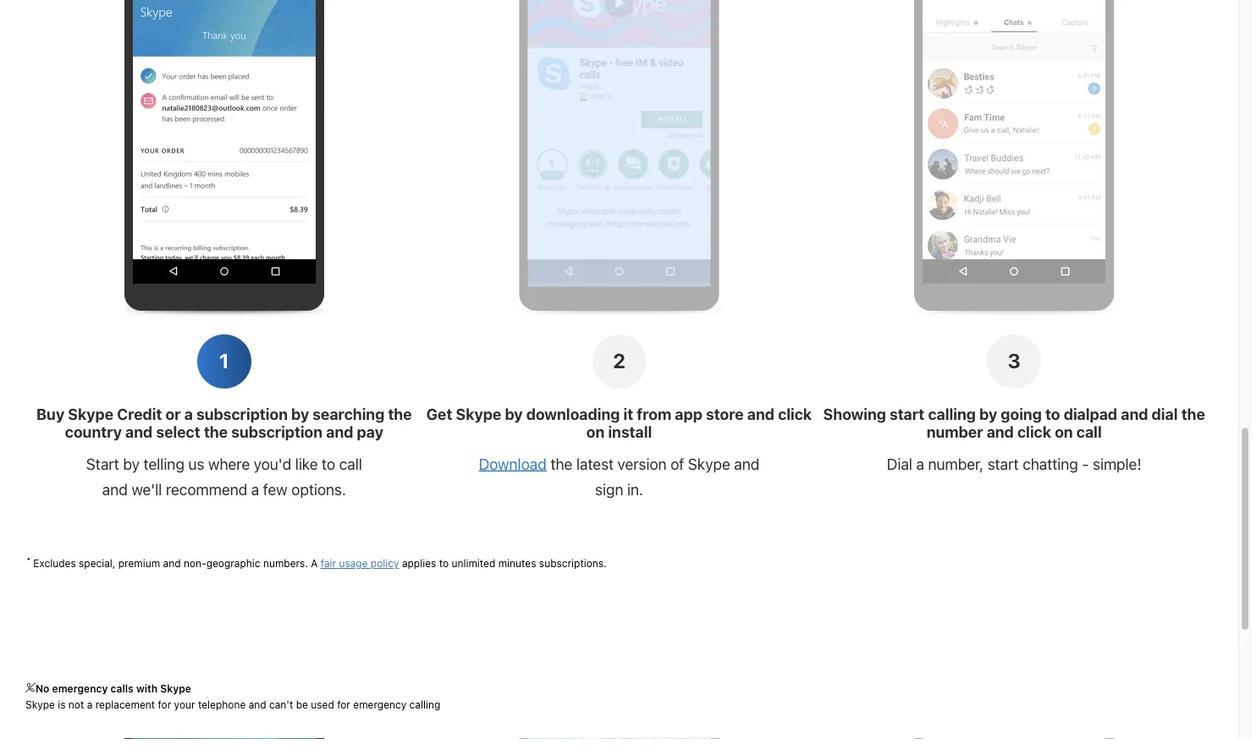 Task type: locate. For each thing, give the bounding box(es) containing it.
a right or
[[184, 406, 193, 424]]

subscription up the where
[[197, 406, 288, 424]]

and down start
[[102, 481, 128, 499]]

not
[[68, 699, 84, 711]]

0 vertical spatial call
[[1077, 424, 1103, 442]]

where
[[208, 455, 250, 474]]

to right 'like'
[[322, 455, 336, 474]]

and down store on the bottom right of page
[[735, 455, 760, 474]]

call inside showing start calling by going to dialpad and dial the number and click on call
[[1077, 424, 1103, 442]]

by inside get skype by downloading it from app store and click on install
[[505, 406, 523, 424]]

fair usage policy link
[[321, 558, 399, 570]]

start inside showing start calling by going to dialpad and dial the number and click on call
[[890, 406, 925, 424]]

click
[[779, 406, 812, 424], [1018, 424, 1052, 442]]

by right start
[[123, 455, 140, 474]]

going
[[1001, 406, 1043, 424]]

with
[[136, 684, 158, 696]]

and
[[748, 406, 775, 424], [1122, 406, 1149, 424], [125, 424, 153, 442], [326, 424, 354, 442], [987, 424, 1015, 442], [735, 455, 760, 474], [102, 481, 128, 499], [163, 558, 181, 570], [249, 699, 267, 711]]

and left dial
[[1122, 406, 1149, 424]]

skype is not a replacement for your telephone and can't be used for emergency calling
[[25, 699, 441, 711]]

0 horizontal spatial click
[[779, 406, 812, 424]]

from
[[637, 406, 672, 424]]

used
[[311, 699, 334, 711]]

select
[[156, 424, 201, 442]]

for right 'used'
[[337, 699, 351, 711]]

skype right of
[[689, 455, 731, 474]]

and up dial a number, start chatting - simple!
[[987, 424, 1015, 442]]

call down pay in the left of the page
[[339, 455, 362, 474]]

download
[[479, 455, 547, 474]]

buy
[[36, 406, 65, 424]]

on up latest
[[587, 424, 605, 442]]

it
[[624, 406, 634, 424]]

1 horizontal spatial to
[[439, 558, 449, 570]]

in.
[[628, 481, 644, 499]]

to inside start by telling us where you'd like to call and we'll recommend a few options.
[[322, 455, 336, 474]]

by
[[291, 406, 309, 424], [505, 406, 523, 424], [980, 406, 998, 424], [123, 455, 140, 474]]

1 horizontal spatial calling
[[929, 406, 977, 424]]

by up download
[[505, 406, 523, 424]]

a inside start by telling us where you'd like to call and we'll recommend a few options.
[[251, 481, 259, 499]]

a left few
[[251, 481, 259, 499]]

call up -
[[1077, 424, 1103, 442]]

excludes
[[33, 558, 76, 570]]

1 on from the left
[[587, 424, 605, 442]]

get skype by downloading it from app store and click on install image
[[528, 0, 711, 284]]

showing start calling by going to dialpad and dial the number and click on call image
[[923, 0, 1106, 284]]

replacement
[[95, 699, 155, 711]]

the left latest
[[551, 455, 573, 474]]

0 horizontal spatial calling
[[410, 699, 441, 711]]

get skype by downloading it from app store and click on install
[[427, 406, 812, 442]]

0 horizontal spatial for
[[158, 699, 171, 711]]

1 vertical spatial call
[[339, 455, 362, 474]]

1 horizontal spatial call
[[1077, 424, 1103, 442]]

1 horizontal spatial for
[[337, 699, 351, 711]]

click left the "showing"
[[779, 406, 812, 424]]

the inside download the latest version of skype and sign in.
[[551, 455, 573, 474]]

skype right get
[[456, 406, 502, 424]]

downloading
[[527, 406, 620, 424]]

start by telling us where you'd like to call and we'll recommend a few options.
[[86, 455, 362, 499]]

and left non-
[[163, 558, 181, 570]]

the up the where
[[204, 424, 228, 442]]

click up chatting on the right bottom of page
[[1018, 424, 1052, 442]]

1 vertical spatial start
[[988, 455, 1019, 474]]

0 horizontal spatial on
[[587, 424, 605, 442]]

recommend
[[166, 481, 248, 499]]

the right dial
[[1182, 406, 1206, 424]]

to right applies
[[439, 558, 449, 570]]

to right going on the bottom of the page
[[1046, 406, 1061, 424]]

on up chatting on the right bottom of page
[[1056, 424, 1074, 442]]

skype up your
[[160, 684, 191, 696]]

no
[[36, 684, 49, 696]]

a
[[311, 558, 318, 570]]

1 horizontal spatial on
[[1056, 424, 1074, 442]]

by left the 'searching'
[[291, 406, 309, 424]]

is
[[58, 699, 66, 711]]

0 horizontal spatial call
[[339, 455, 362, 474]]

click inside get skype by downloading it from app store and click on install
[[779, 406, 812, 424]]

install
[[608, 424, 652, 442]]

download link
[[479, 455, 547, 474]]

dialpad
[[1064, 406, 1118, 424]]

subscription
[[197, 406, 288, 424], [231, 424, 323, 442]]

and left can't
[[249, 699, 267, 711]]

1 horizontal spatial start
[[988, 455, 1019, 474]]

start
[[890, 406, 925, 424], [988, 455, 1019, 474]]

*
[[27, 556, 31, 566]]

a
[[184, 406, 193, 424], [917, 455, 925, 474], [251, 481, 259, 499], [87, 699, 93, 711]]

telephone
[[198, 699, 246, 711]]

skype inside download the latest version of skype and sign in.
[[689, 455, 731, 474]]

0 horizontal spatial emergency
[[52, 684, 108, 696]]

to inside "* excludes special, premium and non-geographic numbers. a fair usage policy applies to unlimited minutes subscriptions."
[[439, 558, 449, 570]]

start up dial
[[890, 406, 925, 424]]

0 vertical spatial to
[[1046, 406, 1061, 424]]

for
[[158, 699, 171, 711], [337, 699, 351, 711]]

0 vertical spatial emergency
[[52, 684, 108, 696]]

1
[[219, 349, 229, 373]]

1 horizontal spatial emergency
[[353, 699, 407, 711]]

2 on from the left
[[1056, 424, 1074, 442]]

the inside showing start calling by going to dialpad and dial the number and click on call
[[1182, 406, 1206, 424]]

0 horizontal spatial start
[[890, 406, 925, 424]]

latest
[[577, 455, 614, 474]]

version
[[618, 455, 667, 474]]

for left your
[[158, 699, 171, 711]]

skype right buy
[[68, 406, 114, 424]]

emergency right 'used'
[[353, 699, 407, 711]]

on
[[587, 424, 605, 442], [1056, 424, 1074, 442]]

emergency up the not
[[52, 684, 108, 696]]

skype down no
[[25, 699, 55, 711]]

calling
[[929, 406, 977, 424], [410, 699, 441, 711]]

0 vertical spatial start
[[890, 406, 925, 424]]

credit
[[117, 406, 162, 424]]

1 horizontal spatial click
[[1018, 424, 1052, 442]]

on inside get skype by downloading it from app store and click on install
[[587, 424, 605, 442]]

special,
[[79, 558, 116, 570]]

no emergency calls with skype
[[36, 684, 191, 696]]

the
[[388, 406, 412, 424], [1182, 406, 1206, 424], [204, 424, 228, 442], [551, 455, 573, 474]]

number,
[[929, 455, 984, 474]]

start down showing start calling by going to dialpad and dial the number and click on call
[[988, 455, 1019, 474]]

2 horizontal spatial to
[[1046, 406, 1061, 424]]

by left going on the bottom of the page
[[980, 406, 998, 424]]

you'd
[[254, 455, 292, 474]]

click inside showing start calling by going to dialpad and dial the number and click on call
[[1018, 424, 1052, 442]]

2 vertical spatial to
[[439, 558, 449, 570]]

0 vertical spatial calling
[[929, 406, 977, 424]]

call
[[1077, 424, 1103, 442], [339, 455, 362, 474]]

skype
[[68, 406, 114, 424], [456, 406, 502, 424], [689, 455, 731, 474], [160, 684, 191, 696], [25, 699, 55, 711]]

and inside get skype by downloading it from app store and click on install
[[748, 406, 775, 424]]

0 horizontal spatial to
[[322, 455, 336, 474]]

dial a number, start chatting - simple!
[[888, 455, 1142, 474]]

to
[[1046, 406, 1061, 424], [322, 455, 336, 474], [439, 558, 449, 570]]

and right store on the bottom right of page
[[748, 406, 775, 424]]

buy skype credit or a subscription by searching the country and select the subscription and pay image
[[133, 0, 316, 284]]

emergency
[[52, 684, 108, 696], [353, 699, 407, 711]]

1 vertical spatial to
[[322, 455, 336, 474]]



Task type: vqa. For each thing, say whether or not it's contained in the screenshot.
and in the 'Download the latest version of Skype and sign in.'
yes



Task type: describe. For each thing, give the bounding box(es) containing it.
start
[[86, 455, 119, 474]]

simple!
[[1094, 455, 1142, 474]]

and inside start by telling us where you'd like to call and we'll recommend a few options.
[[102, 481, 128, 499]]

minutes
[[499, 558, 537, 570]]

2 for from the left
[[337, 699, 351, 711]]

we'll
[[132, 481, 162, 499]]

fair
[[321, 558, 336, 570]]

and inside download the latest version of skype and sign in.
[[735, 455, 760, 474]]

-
[[1083, 455, 1090, 474]]

policy
[[371, 558, 399, 570]]

geographic
[[206, 558, 260, 570]]

skype inside get skype by downloading it from app store and click on install
[[456, 406, 502, 424]]

number
[[927, 424, 984, 442]]

* excludes special, premium and non-geographic numbers. a fair usage policy applies to unlimited minutes subscriptions.
[[27, 556, 607, 570]]

1 for from the left
[[158, 699, 171, 711]]

sign
[[596, 481, 624, 499]]

pay
[[357, 424, 384, 442]]

a right dial
[[917, 455, 925, 474]]

chatting
[[1023, 455, 1079, 474]]

by inside showing start calling by going to dialpad and dial the number and click on call
[[980, 406, 998, 424]]

get
[[427, 406, 453, 424]]

a right the not
[[87, 699, 93, 711]]

app
[[675, 406, 703, 424]]

buy skype credit or a subscription by searching the country and select the subscription and pay
[[36, 406, 412, 442]]

premium
[[118, 558, 160, 570]]

the right pay in the left of the page
[[388, 406, 412, 424]]

and left or
[[125, 424, 153, 442]]

can't
[[269, 699, 293, 711]]

store
[[706, 406, 744, 424]]

unlimited
[[452, 558, 496, 570]]

searching
[[313, 406, 385, 424]]

and left pay in the left of the page
[[326, 424, 354, 442]]

non-
[[184, 558, 206, 570]]

on inside showing start calling by going to dialpad and dial the number and click on call
[[1056, 424, 1074, 442]]

1 vertical spatial calling
[[410, 699, 441, 711]]

country
[[65, 424, 122, 442]]

numbers.
[[263, 558, 308, 570]]

by inside start by telling us where you'd like to call and we'll recommend a few options.
[[123, 455, 140, 474]]

subscription up "you'd"
[[231, 424, 323, 442]]

1 vertical spatial emergency
[[353, 699, 407, 711]]

be
[[296, 699, 308, 711]]

options.
[[292, 481, 346, 499]]

showing
[[824, 406, 887, 424]]

your
[[174, 699, 195, 711]]

of
[[671, 455, 685, 474]]

like
[[295, 455, 318, 474]]

a inside buy skype credit or a subscription by searching the country and select the subscription and pay
[[184, 406, 193, 424]]

calling inside showing start calling by going to dialpad and dial the number and click on call
[[929, 406, 977, 424]]

dial
[[1152, 406, 1179, 424]]

or
[[166, 406, 181, 424]]

showing start calling by going to dialpad and dial the number and click on call
[[824, 406, 1206, 442]]

subscriptions.
[[539, 558, 607, 570]]

dial
[[888, 455, 913, 474]]

telling
[[144, 455, 185, 474]]

call inside start by telling us where you'd like to call and we'll recommend a few options.
[[339, 455, 362, 474]]

download the latest version of skype and sign in.
[[479, 455, 760, 499]]

and inside "* excludes special, premium and non-geographic numbers. a fair usage policy applies to unlimited minutes subscriptions."
[[163, 558, 181, 570]]

skype inside buy skype credit or a subscription by searching the country and select the subscription and pay
[[68, 406, 114, 424]]

2
[[613, 349, 626, 373]]

calls
[[111, 684, 134, 696]]

by inside buy skype credit or a subscription by searching the country and select the subscription and pay
[[291, 406, 309, 424]]

3
[[1008, 349, 1021, 373]]

applies
[[402, 558, 436, 570]]

us
[[188, 455, 204, 474]]

few
[[263, 481, 288, 499]]

to inside showing start calling by going to dialpad and dial the number and click on call
[[1046, 406, 1061, 424]]

usage
[[339, 558, 368, 570]]



